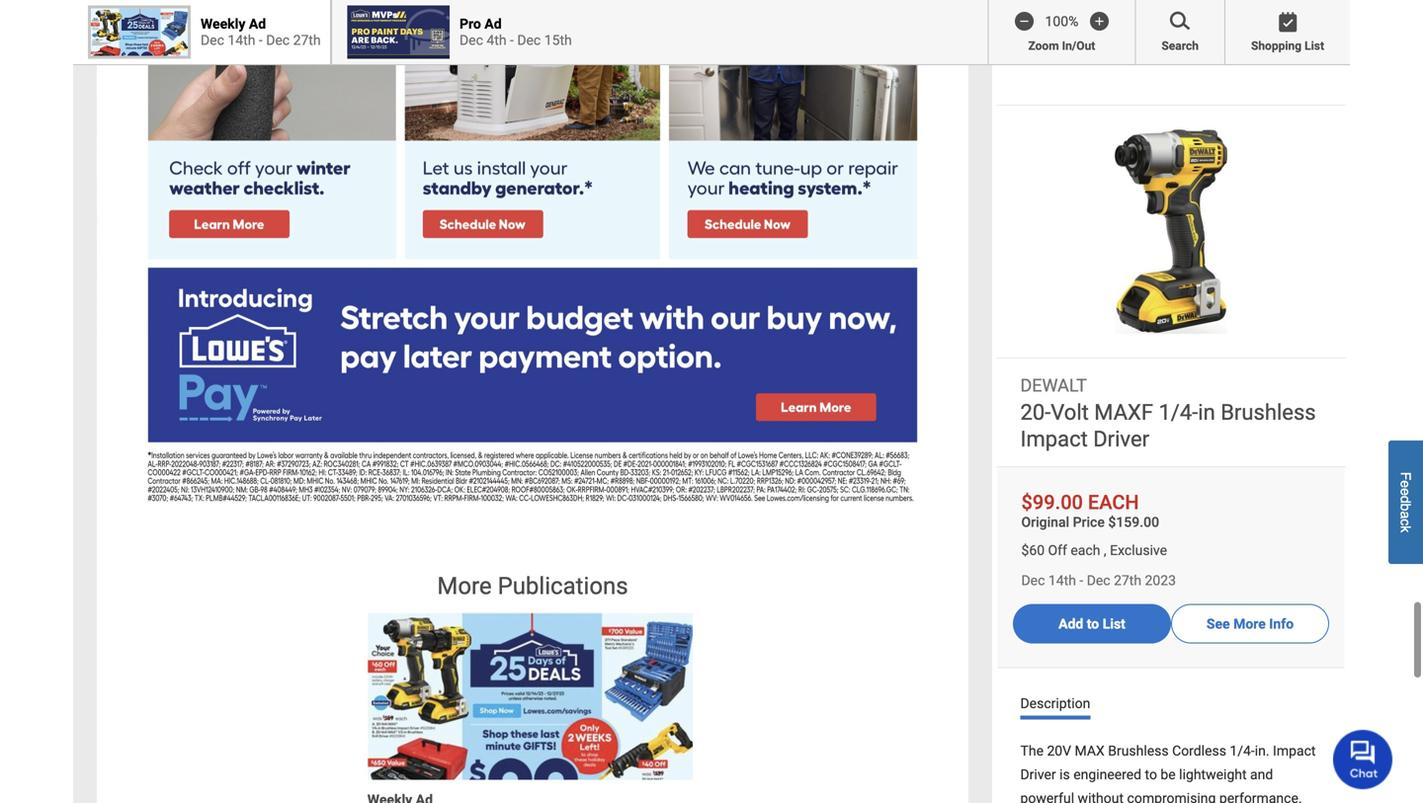 Task type: vqa. For each thing, say whether or not it's contained in the screenshot.
2nd e from the top
yes



Task type: locate. For each thing, give the bounding box(es) containing it.
a
[[1398, 511, 1414, 519]]

e up d
[[1398, 481, 1414, 488]]

k
[[1398, 526, 1414, 533]]

c
[[1398, 519, 1414, 526]]

b
[[1398, 504, 1414, 511]]

e up b
[[1398, 488, 1414, 496]]

f
[[1398, 472, 1414, 481]]

d
[[1398, 496, 1414, 504]]

2 e from the top
[[1398, 488, 1414, 496]]

f e e d b a c k button
[[1389, 441, 1423, 564]]

e
[[1398, 481, 1414, 488], [1398, 488, 1414, 496]]



Task type: describe. For each thing, give the bounding box(es) containing it.
1 e from the top
[[1398, 481, 1414, 488]]

chat invite button image
[[1333, 730, 1394, 790]]

f e e d b a c k
[[1398, 472, 1414, 533]]



